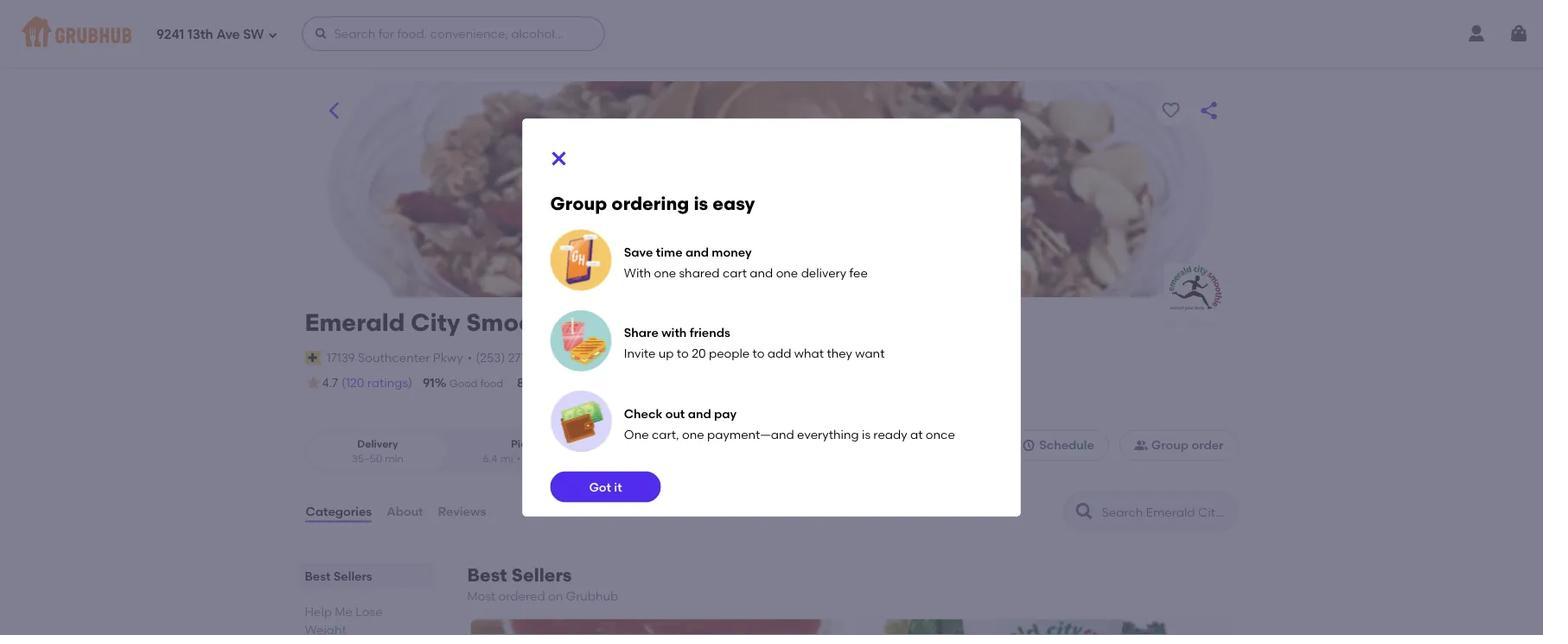 Task type: vqa. For each thing, say whether or not it's contained in the screenshot.
you'd inside Sauce Select as many as you'd like (Optional)
no



Task type: describe. For each thing, give the bounding box(es) containing it.
me
[[335, 605, 353, 619]]

277-
[[508, 350, 532, 365]]

6.4
[[483, 453, 498, 465]]

pkwy
[[433, 350, 463, 365]]

order
[[1192, 438, 1224, 453]]

ratings)
[[367, 376, 412, 390]]

help me lose weight tab
[[305, 603, 426, 636]]

svg image inside main navigation navigation
[[1509, 23, 1530, 44]]

star icon image
[[305, 375, 322, 392]]

food
[[480, 377, 503, 390]]

everything
[[797, 427, 859, 442]]

1 horizontal spatial svg image
[[314, 27, 328, 41]]

option group containing delivery 35–50 min
[[305, 430, 601, 474]]

help me lose weight
[[305, 605, 383, 636]]

ordered
[[499, 589, 545, 604]]

money
[[712, 245, 752, 259]]

group order
[[1152, 438, 1224, 453]]

friends
[[690, 325, 731, 340]]

grubhub
[[566, 589, 619, 604]]

add
[[768, 346, 792, 361]]

sw
[[243, 27, 264, 42]]

17139 southcenter pkwy button
[[326, 348, 464, 368]]

about button
[[386, 481, 424, 543]]

cart
[[723, 265, 747, 280]]

ave
[[216, 27, 240, 42]]

up
[[659, 346, 674, 361]]

9241
[[157, 27, 184, 42]]

mi
[[501, 453, 514, 465]]

check
[[624, 406, 663, 421]]

payment—and
[[707, 427, 795, 442]]

good food
[[449, 377, 503, 390]]

shared
[[679, 265, 720, 280]]

people
[[709, 346, 750, 361]]

best for best sellers
[[305, 569, 331, 584]]

time for on
[[564, 377, 587, 390]]

city
[[411, 308, 461, 337]]

0 vertical spatial is
[[694, 192, 709, 215]]

best sellers most ordered on grubhub
[[467, 565, 619, 604]]

one inside 'check out and pay one cart, one payment—and everything is ready at once'
[[682, 427, 704, 442]]

35–50
[[352, 453, 382, 465]]

2 horizontal spatial one
[[776, 265, 798, 280]]

best for best sellers most ordered on grubhub
[[467, 565, 507, 587]]

(120
[[342, 376, 364, 390]]

with
[[624, 265, 651, 280]]

4.7
[[322, 376, 338, 391]]

cart,
[[652, 427, 679, 442]]

with
[[662, 325, 687, 340]]

• (253) 277-4648
[[468, 350, 560, 365]]

most
[[467, 589, 496, 604]]

categories
[[306, 505, 372, 519]]

share icon image
[[1199, 100, 1220, 121]]

reviews button
[[437, 481, 487, 543]]

lose
[[356, 605, 383, 619]]

best sellers tab
[[305, 567, 426, 586]]

time for save
[[656, 245, 683, 259]]

fee
[[850, 265, 868, 280]]

emerald city smoothie logo image
[[1164, 263, 1225, 323]]

check out and pay image
[[550, 391, 613, 453]]

group for group order
[[1152, 438, 1189, 453]]

(253) 277-4648 button
[[476, 349, 560, 367]]

got it button
[[550, 472, 661, 503]]

save time and money with one shared cart and one delivery fee
[[624, 245, 868, 280]]

want
[[856, 346, 885, 361]]

help
[[305, 605, 332, 619]]

save
[[624, 245, 653, 259]]

about
[[387, 505, 423, 519]]

0 horizontal spatial one
[[654, 265, 676, 280]]

min inside delivery 35–50 min
[[385, 453, 404, 465]]

9241 13th ave sw
[[157, 27, 264, 42]]

reviews
[[438, 505, 486, 519]]



Task type: locate. For each thing, give the bounding box(es) containing it.
to left 'add'
[[753, 346, 765, 361]]

sellers inside the best sellers most ordered on grubhub
[[512, 565, 572, 587]]

pickup
[[511, 438, 546, 450]]

one right with
[[654, 265, 676, 280]]

0 vertical spatial and
[[686, 245, 709, 259]]

0 horizontal spatial min
[[385, 453, 404, 465]]

group for group ordering is easy
[[550, 192, 607, 215]]

0 horizontal spatial time
[[564, 377, 587, 390]]

• inside pickup 6.4 mi • 10–20 min
[[517, 453, 521, 465]]

• left (253)
[[468, 350, 472, 365]]

delivery
[[801, 265, 847, 280], [589, 377, 628, 390]]

one
[[624, 427, 649, 442]]

1 vertical spatial delivery
[[589, 377, 628, 390]]

save this restaurant image
[[1161, 100, 1182, 121]]

1 vertical spatial and
[[750, 265, 773, 280]]

4648
[[532, 350, 560, 365]]

1 horizontal spatial •
[[517, 453, 521, 465]]

1 vertical spatial is
[[862, 427, 871, 442]]

0 horizontal spatial •
[[468, 350, 472, 365]]

Search Emerald City Smoothie search field
[[1100, 504, 1233, 521]]

1 vertical spatial time
[[564, 377, 587, 390]]

sellers inside tab
[[334, 569, 372, 584]]

to
[[677, 346, 689, 361], [753, 346, 765, 361]]

and
[[686, 245, 709, 259], [750, 265, 773, 280], [688, 406, 711, 421]]

good
[[449, 377, 478, 390]]

to left 20
[[677, 346, 689, 361]]

min down delivery
[[385, 453, 404, 465]]

sellers
[[512, 565, 572, 587], [334, 569, 372, 584]]

min
[[385, 453, 404, 465], [555, 453, 574, 465]]

svg image inside schedule button
[[1022, 439, 1036, 453]]

1 horizontal spatial time
[[656, 245, 683, 259]]

and up shared
[[686, 245, 709, 259]]

1 min from the left
[[385, 453, 404, 465]]

is left easy
[[694, 192, 709, 215]]

0 horizontal spatial svg image
[[268, 30, 278, 40]]

91
[[423, 376, 435, 390]]

1 horizontal spatial one
[[682, 427, 704, 442]]

invite
[[624, 346, 656, 361]]

10–20
[[525, 453, 553, 465]]

0 horizontal spatial best
[[305, 569, 331, 584]]

best inside the best sellers most ordered on grubhub
[[467, 565, 507, 587]]

is
[[694, 192, 709, 215], [862, 427, 871, 442]]

delivery down invite
[[589, 377, 628, 390]]

best up help
[[305, 569, 331, 584]]

min inside pickup 6.4 mi • 10–20 min
[[555, 453, 574, 465]]

subscription pass image
[[305, 351, 322, 365]]

schedule button
[[1008, 430, 1109, 461]]

1 horizontal spatial group
[[1152, 438, 1189, 453]]

on time delivery
[[546, 377, 628, 390]]

on
[[548, 589, 563, 604]]

2 vertical spatial svg image
[[1022, 439, 1036, 453]]

0 horizontal spatial sellers
[[334, 569, 372, 584]]

save time and money image
[[550, 230, 612, 291]]

share with friends invite up to 20 people to add what they want
[[624, 325, 885, 361]]

best
[[467, 565, 507, 587], [305, 569, 331, 584]]

one
[[654, 265, 676, 280], [776, 265, 798, 280], [682, 427, 704, 442]]

1 horizontal spatial min
[[555, 453, 574, 465]]

pickup 6.4 mi • 10–20 min
[[483, 438, 574, 465]]

option group
[[305, 430, 601, 474]]

weight
[[305, 623, 347, 636]]

and right out at the bottom of page
[[688, 406, 711, 421]]

svg image
[[1509, 23, 1530, 44], [549, 148, 569, 169], [1022, 439, 1036, 453]]

emerald city smoothie
[[305, 308, 580, 337]]

best up most
[[467, 565, 507, 587]]

group ordering is easy
[[550, 192, 755, 215]]

and right cart
[[750, 265, 773, 280]]

17139
[[327, 350, 355, 365]]

group
[[550, 192, 607, 215], [1152, 438, 1189, 453]]

out
[[666, 406, 685, 421]]

delivery inside save time and money with one shared cart and one delivery fee
[[801, 265, 847, 280]]

they
[[827, 346, 853, 361]]

0 horizontal spatial delivery
[[589, 377, 628, 390]]

2 min from the left
[[555, 453, 574, 465]]

caret left icon image
[[324, 100, 345, 121]]

group inside button
[[1152, 438, 1189, 453]]

time right on
[[564, 377, 587, 390]]

1 horizontal spatial svg image
[[1022, 439, 1036, 453]]

is left ready
[[862, 427, 871, 442]]

sellers up the on
[[512, 565, 572, 587]]

on
[[546, 377, 562, 390]]

20
[[692, 346, 706, 361]]

2 to from the left
[[753, 346, 765, 361]]

2 horizontal spatial svg image
[[1509, 23, 1530, 44]]

check out and pay one cart, one payment—and everything is ready at once
[[624, 406, 955, 442]]

categories button
[[305, 481, 373, 543]]

1 vertical spatial group
[[1152, 438, 1189, 453]]

one down out at the bottom of page
[[682, 427, 704, 442]]

share with friends image
[[550, 309, 612, 373]]

time
[[656, 245, 683, 259], [564, 377, 587, 390]]

0 vertical spatial time
[[656, 245, 683, 259]]

group order button
[[1120, 430, 1239, 461]]

•
[[468, 350, 472, 365], [517, 453, 521, 465]]

0 vertical spatial delivery
[[801, 265, 847, 280]]

sellers for best sellers most ordered on grubhub
[[512, 565, 572, 587]]

1 horizontal spatial is
[[862, 427, 871, 442]]

delivery
[[357, 438, 398, 450]]

people icon image
[[1134, 439, 1148, 453]]

schedule
[[1040, 438, 1095, 453]]

1 horizontal spatial delivery
[[801, 265, 847, 280]]

min right 10–20
[[555, 453, 574, 465]]

1 horizontal spatial to
[[753, 346, 765, 361]]

one right cart
[[776, 265, 798, 280]]

at
[[911, 427, 923, 442]]

1 horizontal spatial sellers
[[512, 565, 572, 587]]

southcenter
[[358, 350, 430, 365]]

got
[[589, 480, 611, 494]]

13th
[[187, 27, 213, 42]]

ordering
[[612, 192, 690, 215]]

0 horizontal spatial svg image
[[549, 148, 569, 169]]

17139 southcenter pkwy
[[327, 350, 463, 365]]

save this restaurant button
[[1156, 95, 1187, 126]]

sellers for best sellers
[[334, 569, 372, 584]]

what
[[795, 346, 824, 361]]

0 horizontal spatial group
[[550, 192, 607, 215]]

best inside tab
[[305, 569, 331, 584]]

(253)
[[476, 350, 505, 365]]

(120 ratings)
[[342, 376, 412, 390]]

0 vertical spatial svg image
[[1509, 23, 1530, 44]]

main navigation navigation
[[0, 0, 1544, 67]]

86
[[517, 376, 532, 390]]

• right mi
[[517, 453, 521, 465]]

0 vertical spatial •
[[468, 350, 472, 365]]

group up save time and money image
[[550, 192, 607, 215]]

0 horizontal spatial is
[[694, 192, 709, 215]]

delivery 35–50 min
[[352, 438, 404, 465]]

pay
[[714, 406, 737, 421]]

easy
[[713, 192, 755, 215]]

best sellers
[[305, 569, 372, 584]]

svg image
[[314, 27, 328, 41], [268, 30, 278, 40]]

0 horizontal spatial to
[[677, 346, 689, 361]]

got it
[[589, 480, 622, 494]]

and inside 'check out and pay one cart, one payment—and everything is ready at once'
[[688, 406, 711, 421]]

0 vertical spatial group
[[550, 192, 607, 215]]

1 to from the left
[[677, 346, 689, 361]]

is inside 'check out and pay one cart, one payment—and everything is ready at once'
[[862, 427, 871, 442]]

sellers up me
[[334, 569, 372, 584]]

delivery left fee
[[801, 265, 847, 280]]

group right people icon
[[1152, 438, 1189, 453]]

1 vertical spatial svg image
[[549, 148, 569, 169]]

2 vertical spatial and
[[688, 406, 711, 421]]

it
[[614, 480, 622, 494]]

smoothie
[[466, 308, 580, 337]]

search icon image
[[1075, 502, 1095, 522]]

and for money
[[686, 245, 709, 259]]

time inside save time and money with one shared cart and one delivery fee
[[656, 245, 683, 259]]

emerald
[[305, 308, 405, 337]]

1 horizontal spatial best
[[467, 565, 507, 587]]

once
[[926, 427, 955, 442]]

time right save
[[656, 245, 683, 259]]

and for pay
[[688, 406, 711, 421]]

1 vertical spatial •
[[517, 453, 521, 465]]

ready
[[874, 427, 908, 442]]

share
[[624, 325, 659, 340]]



